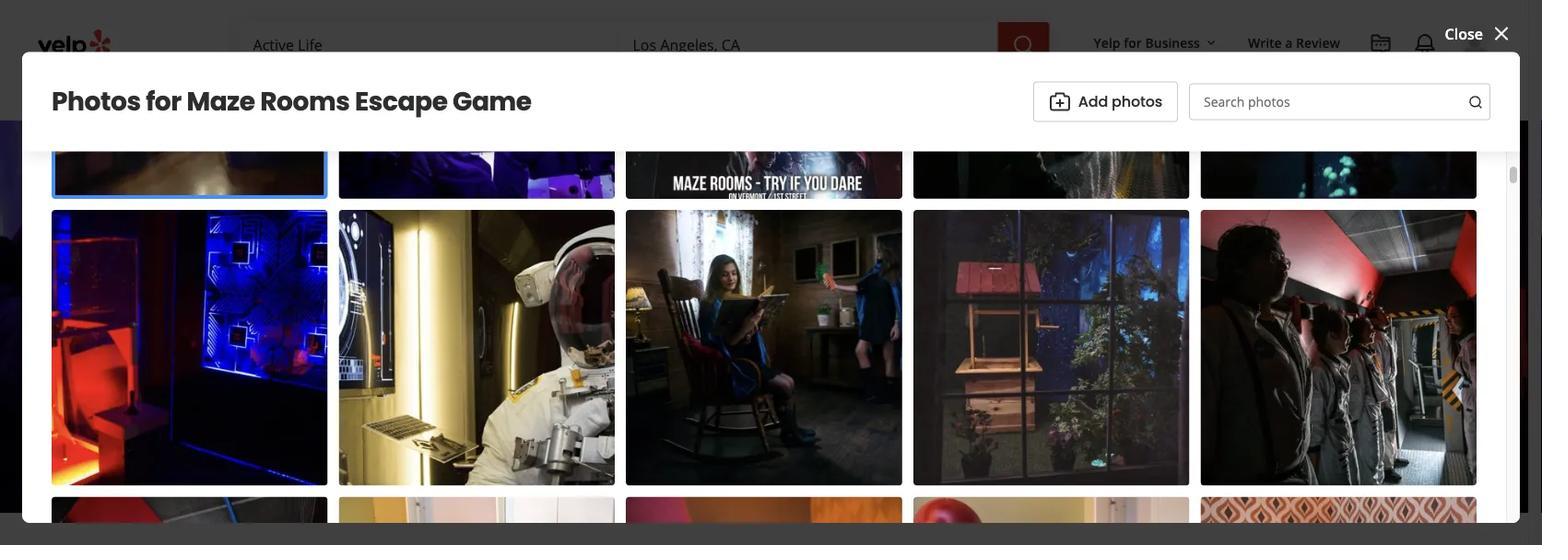 Task type: vqa. For each thing, say whether or not it's contained in the screenshot.
things to do, nail salons, plumbers search field
no



Task type: describe. For each thing, give the bounding box(es) containing it.
2 am from the left
[[393, 455, 417, 474]]

escape games
[[338, 424, 442, 444]]

open
[[237, 455, 276, 474]]

0 horizontal spatial rooms
[[260, 84, 350, 120]]

0 vertical spatial photos
[[1112, 91, 1163, 112]]

search image
[[1013, 34, 1035, 56]]

24 close v2 image
[[1491, 23, 1513, 45]]

-
[[352, 455, 356, 474]]

yelp for business button
[[1087, 26, 1226, 59]]

photos for maze rooms escape game
[[52, 84, 532, 120]]

for for business
[[1124, 34, 1142, 51]]

24 add photo v2 image
[[1049, 91, 1071, 113]]

add
[[1078, 91, 1108, 112]]

claimed
[[256, 424, 313, 444]]

open 10:00 am - 1:00 am (next day)
[[237, 455, 493, 474]]

yelp for business
[[1094, 34, 1200, 51]]

24 chevron down v2 image for home services
[[470, 80, 492, 102]]

games
[[392, 424, 442, 444]]

2 vertical spatial escape
[[338, 424, 388, 444]]

escape games link
[[338, 424, 442, 444]]

24 chevron down v2 image for restaurants
[[326, 80, 348, 102]]

see all 253 photos
[[1130, 444, 1261, 465]]

home services link
[[363, 66, 507, 120]]

1 am from the left
[[325, 455, 348, 474]]

next image
[[1481, 302, 1503, 324]]

close
[[1445, 24, 1483, 43]]

1 horizontal spatial photos
[[1211, 444, 1261, 465]]

day)
[[463, 455, 493, 474]]

(next
[[421, 455, 459, 474]]

0 vertical spatial escape
[[355, 84, 448, 120]]

business
[[1145, 34, 1200, 51]]

notifications image
[[1414, 33, 1436, 55]]

services for home services
[[418, 82, 467, 99]]

1 vertical spatial rooms
[[364, 314, 519, 377]]

photo of maze rooms escape game - los angeles, ca, us. magic kingdom room image
[[694, 121, 1314, 514]]

(752
[[435, 384, 465, 403]]

see for see hours
[[513, 457, 532, 472]]

photos
[[52, 84, 141, 120]]

business categories element
[[236, 66, 1492, 120]]

all
[[1160, 444, 1177, 465]]

write a review link
[[1241, 26, 1348, 59]]

home
[[378, 82, 414, 99]]

1 vertical spatial escape
[[528, 314, 689, 377]]

see all 253 photos link
[[1099, 432, 1292, 477]]

a
[[1285, 34, 1293, 51]]

16 chevron down v2 image
[[1204, 36, 1219, 50]]



Task type: locate. For each thing, give the bounding box(es) containing it.
0 vertical spatial for
[[1124, 34, 1142, 51]]

1 vertical spatial maze
[[237, 314, 355, 377]]

auto services link
[[507, 66, 643, 120]]

am
[[325, 455, 348, 474], [393, 455, 417, 474]]

photo of maze rooms escape game - los angeles, ca, us. stay tuned! the abyss is coming soon.... image
[[0, 121, 138, 514]]

for
[[1124, 34, 1142, 51], [146, 84, 181, 120]]

for right yelp
[[1124, 34, 1142, 51]]

projects image
[[1370, 33, 1392, 55]]

review
[[1296, 34, 1340, 51]]

rooms up (752
[[364, 314, 519, 377]]

(752 reviews) link
[[435, 384, 528, 403]]

see for see all 253 photos
[[1130, 444, 1156, 465]]

reviews)
[[469, 384, 528, 403]]

game
[[453, 84, 532, 120], [698, 314, 834, 377]]

see left all
[[1130, 444, 1156, 465]]

1 horizontal spatial game
[[698, 314, 834, 377]]

1 horizontal spatial services
[[554, 82, 603, 99]]

24 chevron down v2 image left auto
[[470, 80, 492, 102]]

home services
[[378, 82, 467, 99]]

0 horizontal spatial 24 chevron down v2 image
[[326, 80, 348, 102]]

1 horizontal spatial 24 chevron down v2 image
[[470, 80, 492, 102]]

photo of maze rooms escape game - los angeles, ca, us. use promo code student every tuesday! vermont location only, not valid with other discounts, one per team only image
[[138, 121, 432, 514]]

1 services from the left
[[418, 82, 467, 99]]

1 horizontal spatial for
[[1124, 34, 1142, 51]]

services right home
[[418, 82, 467, 99]]

restaurants
[[250, 82, 322, 99]]

maze rooms escape game
[[237, 314, 834, 377]]

rooms left home
[[260, 84, 350, 120]]

0 horizontal spatial am
[[325, 455, 348, 474]]

services right auto
[[554, 82, 603, 99]]

photos right add
[[1112, 91, 1163, 112]]

0 vertical spatial game
[[453, 84, 532, 120]]

photo of maze rooms escape game - los angeles, ca, us. lunar station image
[[1314, 121, 1542, 514]]

1 vertical spatial photos
[[1211, 444, 1261, 465]]

0 horizontal spatial services
[[418, 82, 467, 99]]

24 chevron down v2 image inside restaurants link
[[326, 80, 348, 102]]

4.8 star rating image
[[237, 379, 399, 408]]

close button
[[1445, 22, 1513, 45]]

1 vertical spatial game
[[698, 314, 834, 377]]

photo of maze rooms escape game - los angeles, ca, us. lunar mission image
[[432, 121, 694, 514]]

for right photos
[[146, 84, 181, 120]]

0 vertical spatial rooms
[[260, 84, 350, 120]]

add photos link
[[1033, 82, 1178, 122]]

write
[[1248, 34, 1282, 51]]

0 horizontal spatial photos
[[1112, 91, 1163, 112]]

see hours link
[[505, 455, 574, 477]]

escape
[[355, 84, 448, 120], [528, 314, 689, 377], [338, 424, 388, 444]]

photos
[[1112, 91, 1163, 112], [1211, 444, 1261, 465]]

2 services from the left
[[554, 82, 603, 99]]

4.8 (752 reviews)
[[410, 384, 528, 403]]

yelp
[[1094, 34, 1121, 51]]

24 chevron down v2 image right restaurants
[[326, 80, 348, 102]]

maze
[[187, 84, 255, 120], [237, 314, 355, 377]]

for for maze
[[146, 84, 181, 120]]

am right 1:00
[[393, 455, 417, 474]]

1 horizontal spatial rooms
[[364, 314, 519, 377]]

services
[[418, 82, 467, 99], [554, 82, 603, 99]]

see left hours
[[513, 457, 532, 472]]

rooms
[[260, 84, 350, 120], [364, 314, 519, 377]]

253
[[1181, 444, 1207, 465]]

10:00
[[283, 455, 321, 474]]

1:00
[[360, 455, 390, 474]]

1 24 chevron down v2 image from the left
[[326, 80, 348, 102]]

add photos
[[1078, 91, 1163, 112]]

write a review
[[1248, 34, 1340, 51]]

hours
[[535, 457, 565, 472]]

restaurants link
[[236, 66, 363, 120]]

24 chevron down v2 image
[[326, 80, 348, 102], [470, 80, 492, 102]]

previous image
[[26, 302, 48, 324]]

see hours
[[513, 457, 565, 472]]

0 horizontal spatial for
[[146, 84, 181, 120]]

am left -
[[325, 455, 348, 474]]

1 horizontal spatial am
[[393, 455, 417, 474]]

0 vertical spatial maze
[[187, 84, 255, 120]]

photos right 253
[[1211, 444, 1261, 465]]

auto services
[[522, 82, 603, 99]]

auto
[[522, 82, 550, 99]]

1 horizontal spatial see
[[1130, 444, 1156, 465]]

services for auto services
[[554, 82, 603, 99]]

services inside "link"
[[418, 82, 467, 99]]

user actions element
[[1079, 23, 1517, 136]]

for inside button
[[1124, 34, 1142, 51]]

search image
[[1469, 95, 1483, 110]]

Search photos text field
[[1189, 84, 1491, 120]]

see
[[1130, 444, 1156, 465], [513, 457, 532, 472]]

2 24 chevron down v2 image from the left
[[470, 80, 492, 102]]

4.8
[[410, 384, 431, 403]]

1 vertical spatial for
[[146, 84, 181, 120]]

0 horizontal spatial game
[[453, 84, 532, 120]]

None search field
[[238, 22, 1053, 66]]

0 horizontal spatial see
[[513, 457, 532, 472]]

24 chevron down v2 image inside home services "link"
[[470, 80, 492, 102]]



